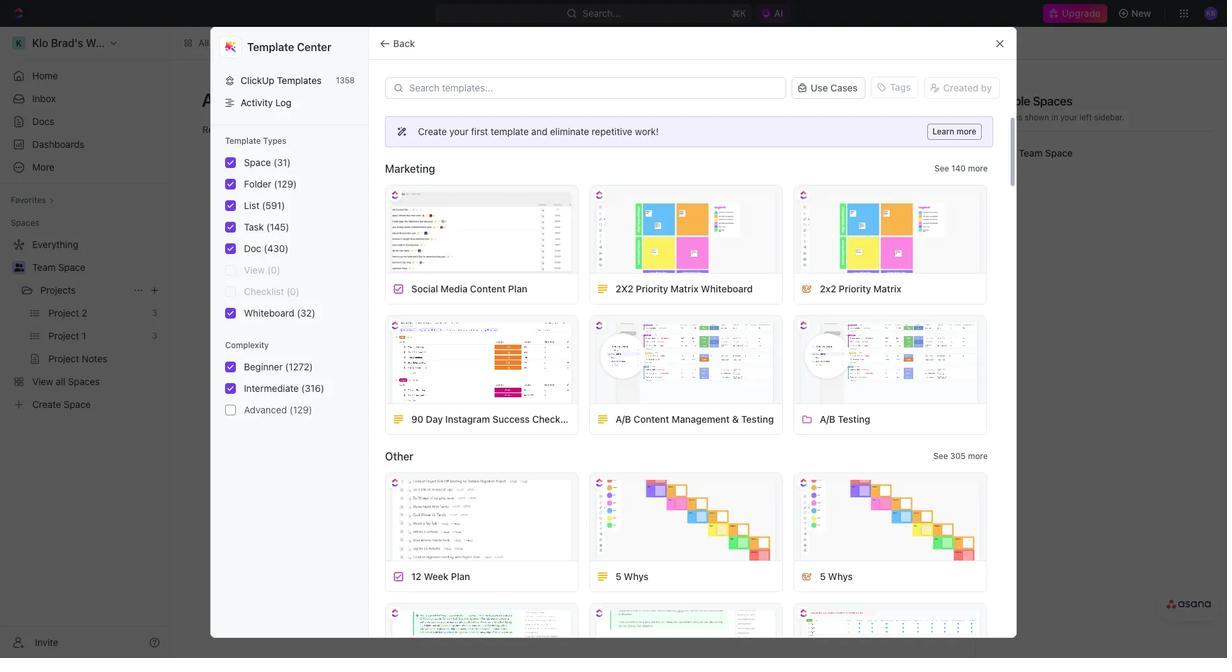 Task type: vqa. For each thing, say whether or not it's contained in the screenshot.


Task type: describe. For each thing, give the bounding box(es) containing it.
2 vertical spatial all
[[546, 276, 556, 286]]

shown
[[1025, 112, 1050, 122]]

more for marketing
[[969, 163, 988, 173]]

cases
[[831, 82, 858, 93]]

task (145)
[[244, 221, 289, 233]]

Intermediate (316) checkbox
[[225, 383, 236, 394]]

Beginner (1272) checkbox
[[225, 362, 236, 373]]

Advanced (129) checkbox
[[225, 405, 236, 416]]

marketing
[[385, 163, 435, 175]]

priority for 2x2
[[636, 283, 669, 294]]

1 horizontal spatial team space
[[1019, 147, 1074, 159]]

see 305 more button
[[929, 449, 994, 465]]

created by button
[[925, 77, 1001, 99]]

0 vertical spatial checklist
[[244, 286, 284, 297]]

doc (430)
[[244, 243, 289, 254]]

back button
[[375, 33, 423, 54]]

see for marketing
[[935, 163, 950, 173]]

other
[[385, 451, 414, 463]]

space inside sidebar navigation
[[58, 262, 85, 273]]

priority for 2x2
[[839, 283, 872, 294]]

list
[[244, 200, 260, 211]]

team space inside sidebar navigation
[[32, 262, 85, 273]]

see 305 more
[[934, 451, 988, 461]]

template for template center
[[247, 41, 294, 53]]

Search templates... text field
[[410, 83, 779, 93]]

(430)
[[264, 243, 289, 254]]

by
[[982, 82, 993, 93]]

⌘k
[[732, 7, 747, 19]]

0 vertical spatial whiteboard
[[701, 283, 753, 294]]

0 vertical spatial content
[[470, 283, 506, 294]]

created by
[[944, 82, 993, 93]]

upgrade
[[1063, 7, 1101, 19]]

spaces up clickup
[[212, 37, 244, 48]]

space up folder
[[244, 157, 271, 168]]

visible
[[995, 94, 1031, 108]]

1 testing from the left
[[742, 413, 774, 425]]

tags button
[[872, 77, 920, 98]]

2 testing from the left
[[838, 413, 871, 425]]

matrix for 2x2 priority matrix
[[874, 283, 902, 294]]

template
[[491, 126, 529, 137]]

(31)
[[274, 157, 291, 168]]

tags button
[[872, 77, 920, 100]]

favorites button
[[5, 192, 60, 208]]

folder
[[244, 178, 272, 190]]

created
[[944, 82, 979, 93]]

1 whys from the left
[[624, 571, 649, 582]]

learn more link
[[928, 124, 982, 140]]

(316)
[[301, 383, 324, 394]]

see 140 more
[[935, 163, 988, 173]]

new space button
[[878, 90, 956, 112]]

clickup templates
[[241, 75, 322, 86]]

beginner
[[244, 361, 283, 373]]

1358
[[336, 75, 355, 85]]

sidebar navigation
[[0, 27, 171, 658]]

visible spaces spaces shown in your left sidebar.
[[995, 94, 1125, 122]]

media
[[441, 283, 468, 294]]

inbox link
[[5, 88, 165, 110]]

eliminate
[[550, 126, 589, 137]]

see for other
[[934, 451, 949, 461]]

1 vertical spatial all
[[202, 89, 225, 111]]

created by button
[[925, 77, 1001, 99]]

learn
[[933, 126, 955, 137]]

(0) for checklist (0)
[[287, 286, 300, 297]]

complexity
[[225, 340, 269, 350]]

whiteboard (32)
[[244, 307, 315, 319]]

create your first template and eliminate repetitive work!
[[418, 126, 659, 137]]

see 140 more button
[[930, 161, 994, 177]]

management
[[672, 413, 730, 425]]

1 vertical spatial content
[[634, 413, 670, 425]]

space down in
[[1046, 147, 1074, 159]]

(1272)
[[285, 361, 313, 373]]

advanced
[[244, 404, 287, 416]]

new button
[[1113, 3, 1160, 24]]

repetitive
[[592, 126, 633, 137]]

(32)
[[297, 307, 315, 319]]

projects
[[40, 284, 76, 296]]

instagram
[[446, 413, 490, 425]]

spaces up in
[[1033, 94, 1073, 108]]

use cases button
[[792, 77, 866, 99]]

template for template types
[[225, 136, 261, 146]]

tags
[[890, 81, 911, 93]]

0 horizontal spatial your
[[450, 126, 469, 137]]

team space, , element
[[995, 145, 1011, 161]]

work!
[[635, 126, 659, 137]]

projects link
[[40, 280, 128, 301]]

activity log
[[241, 97, 292, 108]]

learn more
[[933, 126, 977, 137]]

joined
[[588, 276, 611, 286]]

spaces down the "visible"
[[995, 112, 1023, 122]]

in
[[1052, 112, 1059, 122]]

docs
[[32, 116, 54, 127]]

left
[[1080, 112, 1093, 122]]

list (591)
[[244, 200, 285, 211]]

checklist (0)
[[244, 286, 300, 297]]

spaces left joined
[[558, 276, 586, 286]]

home link
[[5, 65, 165, 87]]

view
[[244, 264, 265, 276]]



Task type: locate. For each thing, give the bounding box(es) containing it.
(0) for view (0)
[[268, 264, 280, 276]]

0 horizontal spatial (0)
[[268, 264, 280, 276]]

invite
[[35, 636, 58, 648]]

spaces
[[212, 37, 244, 48], [229, 89, 294, 111], [1033, 94, 1073, 108], [995, 112, 1023, 122], [11, 218, 39, 228], [558, 276, 586, 286]]

space up projects link
[[58, 262, 85, 273]]

templates
[[277, 75, 322, 86]]

0 vertical spatial template
[[247, 41, 294, 53]]

2 a/b from the left
[[820, 413, 836, 425]]

1 vertical spatial (0)
[[287, 286, 300, 297]]

all spaces
[[198, 37, 244, 48], [202, 89, 294, 111]]

1 horizontal spatial 5
[[820, 571, 826, 582]]

0 vertical spatial see
[[935, 163, 950, 173]]

(129) for folder (129)
[[274, 178, 297, 190]]

0 vertical spatial your
[[1061, 112, 1078, 122]]

0 horizontal spatial new
[[898, 95, 918, 106]]

team right team space, , element
[[1019, 147, 1043, 159]]

90
[[412, 413, 424, 425]]

your inside visible spaces spaces shown in your left sidebar.
[[1061, 112, 1078, 122]]

new for new
[[1132, 7, 1152, 19]]

template types
[[225, 136, 287, 146]]

2x2 priority matrix whiteboard
[[616, 283, 753, 294]]

2 whys from the left
[[829, 571, 853, 582]]

whys
[[624, 571, 649, 582], [829, 571, 853, 582]]

a/b for a/b content management & testing
[[616, 413, 631, 425]]

1 vertical spatial plan
[[451, 571, 470, 582]]

new inside button
[[898, 95, 918, 106]]

user group image
[[14, 264, 24, 272]]

1 horizontal spatial 5 whys
[[820, 571, 853, 582]]

1 a/b from the left
[[616, 413, 631, 425]]

use cases
[[811, 82, 858, 93]]

home
[[32, 70, 58, 81]]

all spaces joined
[[546, 276, 611, 286]]

team space
[[1019, 147, 1074, 159], [32, 262, 85, 273]]

140
[[952, 163, 966, 173]]

0 vertical spatial team
[[1019, 147, 1043, 159]]

1 vertical spatial team
[[32, 262, 56, 273]]

new right upgrade
[[1132, 7, 1152, 19]]

1 vertical spatial (129)
[[290, 404, 312, 416]]

back
[[393, 37, 415, 49]]

0 horizontal spatial search...
[[583, 7, 622, 19]]

1 priority from the left
[[636, 283, 669, 294]]

(591)
[[262, 200, 285, 211]]

see left 140
[[935, 163, 950, 173]]

spaces down clickup
[[229, 89, 294, 111]]

2 priority from the left
[[839, 283, 872, 294]]

0 vertical spatial search...
[[583, 7, 622, 19]]

folder (129)
[[244, 178, 297, 190]]

spaces inside sidebar navigation
[[11, 218, 39, 228]]

team
[[1019, 147, 1043, 159], [32, 262, 56, 273]]

new space
[[898, 95, 947, 106]]

0 horizontal spatial team
[[32, 262, 56, 273]]

spaces down favorites
[[11, 218, 39, 228]]

all spaces up clickup
[[198, 37, 244, 48]]

checklist
[[244, 286, 284, 297], [533, 413, 574, 425]]

checklist right success
[[533, 413, 574, 425]]

(0) up (32)
[[287, 286, 300, 297]]

1 vertical spatial see
[[934, 451, 949, 461]]

1 vertical spatial your
[[450, 126, 469, 137]]

more for other
[[969, 451, 988, 461]]

1 matrix from the left
[[671, 283, 699, 294]]

plan left all spaces joined
[[508, 283, 528, 294]]

view (0)
[[244, 264, 280, 276]]

team right user group icon
[[32, 262, 56, 273]]

content
[[470, 283, 506, 294], [634, 413, 670, 425]]

(0) right view
[[268, 264, 280, 276]]

0 horizontal spatial checklist
[[244, 286, 284, 297]]

new inside new button
[[1132, 7, 1152, 19]]

1 horizontal spatial plan
[[508, 283, 528, 294]]

matrix right the 2x2
[[874, 283, 902, 294]]

space inside button
[[920, 95, 947, 106]]

team space down "shown"
[[1019, 147, 1074, 159]]

types
[[263, 136, 287, 146]]

space down created
[[920, 95, 947, 106]]

2x2 priority matrix
[[820, 283, 902, 294]]

activity log button
[[219, 91, 360, 114]]

305
[[951, 451, 966, 461]]

0 horizontal spatial 5 whys
[[616, 571, 649, 582]]

0 horizontal spatial priority
[[636, 283, 669, 294]]

intermediate (316)
[[244, 383, 324, 394]]

&
[[733, 413, 739, 425]]

tree inside sidebar navigation
[[5, 234, 165, 416]]

team space up projects
[[32, 262, 85, 273]]

1 horizontal spatial new
[[1132, 7, 1152, 19]]

0 horizontal spatial plan
[[451, 571, 470, 582]]

testing
[[742, 413, 774, 425], [838, 413, 871, 425]]

0 horizontal spatial testing
[[742, 413, 774, 425]]

beginner (1272)
[[244, 361, 313, 373]]

docs link
[[5, 111, 165, 132]]

new
[[1132, 7, 1152, 19], [898, 95, 918, 106]]

advanced (129)
[[244, 404, 312, 416]]

0 horizontal spatial a/b
[[616, 413, 631, 425]]

inbox
[[32, 93, 56, 104]]

1 horizontal spatial whiteboard
[[701, 283, 753, 294]]

0 vertical spatial all spaces
[[198, 37, 244, 48]]

1 vertical spatial team space
[[32, 262, 85, 273]]

upgrade link
[[1044, 4, 1108, 23]]

tree
[[5, 234, 165, 416]]

matrix
[[671, 283, 699, 294], [874, 283, 902, 294]]

1 horizontal spatial priority
[[839, 283, 872, 294]]

0 vertical spatial team space
[[1019, 147, 1074, 159]]

1 horizontal spatial content
[[634, 413, 670, 425]]

plan right the week
[[451, 571, 470, 582]]

favorites
[[11, 195, 46, 205]]

1 horizontal spatial (0)
[[287, 286, 300, 297]]

create
[[418, 126, 447, 137]]

1 vertical spatial all spaces
[[202, 89, 294, 111]]

social
[[412, 283, 438, 294]]

your
[[1061, 112, 1078, 122], [450, 126, 469, 137]]

0 horizontal spatial whys
[[624, 571, 649, 582]]

2 5 whys from the left
[[820, 571, 853, 582]]

1 5 from the left
[[616, 571, 622, 582]]

12 week plan
[[412, 571, 470, 582]]

1 horizontal spatial testing
[[838, 413, 871, 425]]

see left 305
[[934, 451, 949, 461]]

(0)
[[268, 264, 280, 276], [287, 286, 300, 297]]

1 5 whys from the left
[[616, 571, 649, 582]]

(145)
[[266, 221, 289, 233]]

team inside sidebar navigation
[[32, 262, 56, 273]]

clickup
[[241, 75, 275, 86]]

1 vertical spatial template
[[225, 136, 261, 146]]

2 vertical spatial more
[[969, 451, 988, 461]]

matrix right 2x2 on the top of page
[[671, 283, 699, 294]]

task
[[244, 221, 264, 233]]

a/b content management & testing
[[616, 413, 774, 425]]

new for new space
[[898, 95, 918, 106]]

all spaces down clickup
[[202, 89, 294, 111]]

more right 140
[[969, 163, 988, 173]]

0 vertical spatial new
[[1132, 7, 1152, 19]]

1 vertical spatial new
[[898, 95, 918, 106]]

search... inside button
[[909, 124, 947, 135]]

first
[[471, 126, 488, 137]]

use cases button
[[792, 76, 866, 100]]

1 horizontal spatial whys
[[829, 571, 853, 582]]

1 horizontal spatial team
[[1019, 147, 1043, 159]]

more right learn
[[957, 126, 977, 137]]

0 horizontal spatial matrix
[[671, 283, 699, 294]]

90 day instagram success checklist
[[412, 413, 574, 425]]

more
[[957, 126, 977, 137], [969, 163, 988, 173], [969, 451, 988, 461]]

1 vertical spatial search...
[[909, 124, 947, 135]]

2 matrix from the left
[[874, 283, 902, 294]]

1 horizontal spatial your
[[1061, 112, 1078, 122]]

matrix for 2x2 priority matrix whiteboard
[[671, 283, 699, 294]]

(129) down the '(31)'
[[274, 178, 297, 190]]

priority right the 2x2
[[839, 283, 872, 294]]

0 horizontal spatial whiteboard
[[244, 307, 295, 319]]

content left "management"
[[634, 413, 670, 425]]

1 vertical spatial checklist
[[533, 413, 574, 425]]

template up clickup templates
[[247, 41, 294, 53]]

dashboards link
[[5, 134, 165, 155]]

activity
[[241, 97, 273, 108]]

1 horizontal spatial matrix
[[874, 283, 902, 294]]

2 5 from the left
[[820, 571, 826, 582]]

your right in
[[1061, 112, 1078, 122]]

1 vertical spatial more
[[969, 163, 988, 173]]

template
[[247, 41, 294, 53], [225, 136, 261, 146]]

plan
[[508, 283, 528, 294], [451, 571, 470, 582]]

0 horizontal spatial team space
[[32, 262, 85, 273]]

1 horizontal spatial checklist
[[533, 413, 574, 425]]

12
[[412, 571, 422, 582]]

new down tags at the right
[[898, 95, 918, 106]]

space (31)
[[244, 157, 291, 168]]

and
[[532, 126, 548, 137]]

tree containing team space
[[5, 234, 165, 416]]

1 horizontal spatial a/b
[[820, 413, 836, 425]]

1 horizontal spatial search...
[[909, 124, 947, 135]]

doc
[[244, 243, 261, 254]]

template left types
[[225, 136, 261, 146]]

team space link
[[32, 257, 163, 278]]

week
[[424, 571, 449, 582]]

0 vertical spatial plan
[[508, 283, 528, 294]]

day
[[426, 413, 443, 425]]

(129) down (316)
[[290, 404, 312, 416]]

None checkbox
[[225, 200, 236, 211], [225, 243, 236, 254], [225, 286, 236, 297], [225, 200, 236, 211], [225, 243, 236, 254], [225, 286, 236, 297]]

all
[[198, 37, 209, 48], [202, 89, 225, 111], [546, 276, 556, 286]]

priority right 2x2 on the top of page
[[636, 283, 669, 294]]

0 vertical spatial (0)
[[268, 264, 280, 276]]

5
[[616, 571, 622, 582], [820, 571, 826, 582]]

see
[[935, 163, 950, 173], [934, 451, 949, 461]]

None checkbox
[[225, 157, 236, 168], [225, 179, 236, 190], [225, 222, 236, 233], [225, 265, 236, 276], [225, 308, 236, 319], [225, 157, 236, 168], [225, 179, 236, 190], [225, 222, 236, 233], [225, 265, 236, 276], [225, 308, 236, 319]]

log
[[276, 97, 292, 108]]

content right media
[[470, 283, 506, 294]]

a/b for a/b testing
[[820, 413, 836, 425]]

use
[[811, 82, 828, 93]]

2x2
[[616, 283, 634, 294]]

(129) for advanced (129)
[[290, 404, 312, 416]]

more right 305
[[969, 451, 988, 461]]

search... button
[[890, 119, 956, 141]]

template center
[[247, 41, 332, 53]]

social media content plan
[[412, 283, 528, 294]]

checklist down view (0)
[[244, 286, 284, 297]]

1 vertical spatial whiteboard
[[244, 307, 295, 319]]

a/b
[[616, 413, 631, 425], [820, 413, 836, 425]]

0 vertical spatial all
[[198, 37, 209, 48]]

intermediate
[[244, 383, 299, 394]]

0 vertical spatial more
[[957, 126, 977, 137]]

0 horizontal spatial 5
[[616, 571, 622, 582]]

0 vertical spatial (129)
[[274, 178, 297, 190]]

0 horizontal spatial content
[[470, 283, 506, 294]]

your left first
[[450, 126, 469, 137]]



